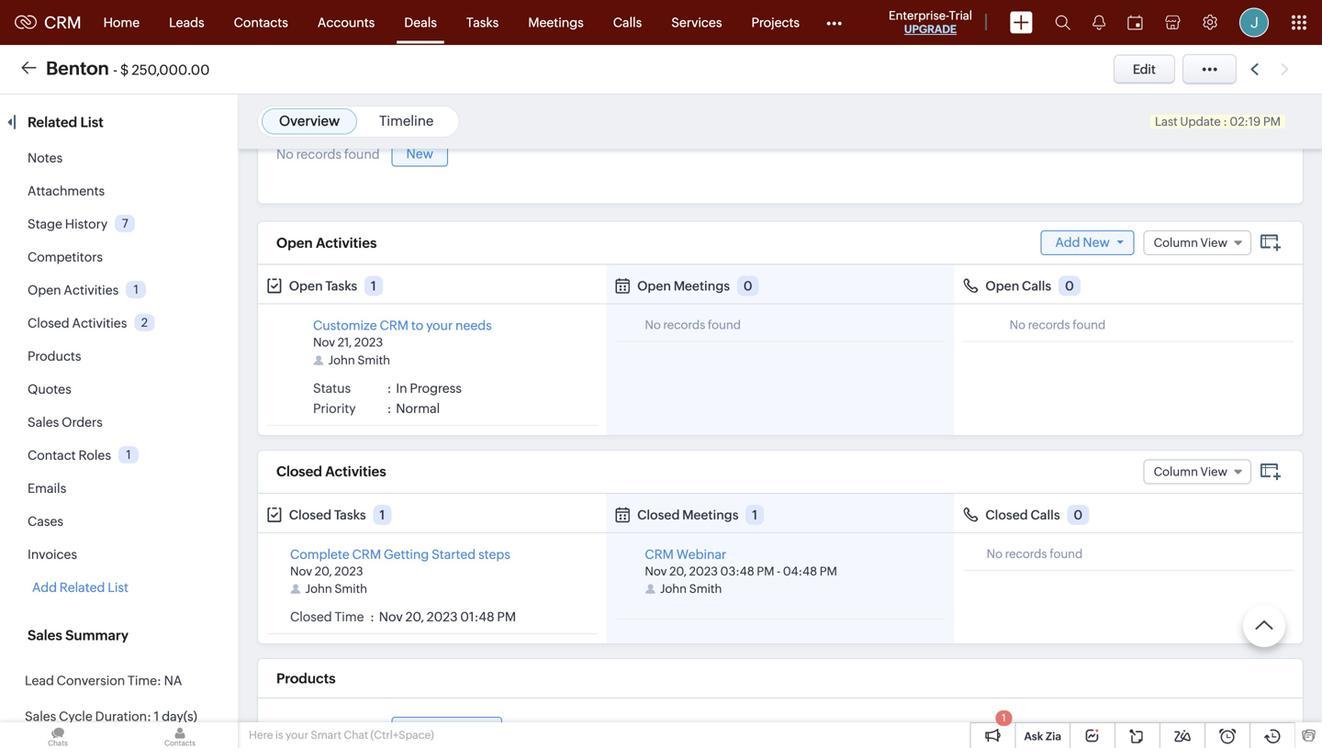Task type: describe. For each thing, give the bounding box(es) containing it.
normal
[[396, 401, 440, 416]]

sales orders link
[[28, 415, 103, 430]]

orders
[[62, 415, 103, 430]]

webinar
[[677, 547, 727, 562]]

leads
[[169, 15, 204, 30]]

no records found for closed calls
[[987, 547, 1083, 561]]

closed meetings
[[637, 508, 739, 522]]

activities up "closed activities" link
[[64, 283, 119, 298]]

timeline link
[[379, 113, 434, 129]]

profile image
[[1240, 8, 1269, 37]]

tasks link
[[452, 0, 514, 45]]

signals element
[[1082, 0, 1117, 45]]

meetings for open activities
[[674, 279, 730, 294]]

stage
[[28, 217, 62, 231]]

: in progress
[[387, 381, 462, 396]]

2 view from the top
[[1201, 465, 1228, 479]]

complete
[[290, 547, 350, 562]]

last update : 02:19 pm
[[1155, 115, 1281, 129]]

create menu element
[[999, 0, 1044, 45]]

2023 inside the customize crm to your needs nov 21, 2023
[[354, 336, 383, 350]]

1 vertical spatial products
[[276, 671, 336, 687]]

20, inside crm webinar nov 20, 2023 03:48 pm - 04:48 pm
[[670, 565, 687, 578]]

here
[[249, 729, 273, 742]]

closed activities link
[[28, 316, 127, 331]]

create menu image
[[1010, 11, 1033, 34]]

open meetings
[[637, 279, 730, 294]]

1 column view field from the top
[[1144, 231, 1252, 255]]

250,000.00
[[132, 62, 210, 78]]

crm link
[[15, 13, 81, 32]]

21,
[[338, 336, 352, 350]]

attachments
[[28, 184, 105, 198]]

records left chat
[[296, 722, 342, 737]]

add for add new
[[1056, 235, 1080, 250]]

next record image
[[1281, 63, 1293, 75]]

notes
[[28, 151, 63, 165]]

duration:
[[95, 709, 151, 724]]

customize
[[313, 318, 377, 333]]

signals image
[[1093, 15, 1106, 30]]

smith for closed activities
[[335, 582, 367, 596]]

0 horizontal spatial open activities
[[28, 283, 119, 298]]

meetings inside meetings link
[[528, 15, 584, 30]]

- inside crm webinar nov 20, 2023 03:48 pm - 04:48 pm
[[777, 565, 781, 578]]

open activities link
[[28, 283, 119, 298]]

found for closed calls
[[1050, 547, 1083, 561]]

pm right 02:19
[[1263, 115, 1281, 129]]

pm right 04:48
[[820, 565, 837, 578]]

profile element
[[1229, 0, 1280, 45]]

0 vertical spatial list
[[80, 114, 104, 130]]

attachments link
[[28, 184, 105, 198]]

john down crm webinar 'link'
[[660, 582, 687, 596]]

- inside benton - $ 250,000.00
[[113, 62, 117, 78]]

crm inside the customize crm to your needs nov 21, 2023
[[380, 318, 409, 333]]

add related list
[[32, 580, 128, 595]]

2
[[141, 316, 148, 330]]

deals link
[[390, 0, 452, 45]]

meetings link
[[514, 0, 598, 45]]

calendar image
[[1128, 15, 1143, 30]]

crm webinar link
[[645, 547, 727, 562]]

calls link
[[598, 0, 657, 45]]

1 horizontal spatial new
[[1083, 235, 1110, 250]]

calls for closed activities
[[1031, 508, 1060, 522]]

add new
[[1056, 235, 1110, 250]]

zia
[[1046, 731, 1062, 743]]

activities down open activities link at the top of page
[[72, 316, 127, 331]]

benton - $ 250,000.00
[[46, 58, 210, 79]]

20, inside complete crm getting started steps nov 20, 2023
[[315, 565, 332, 578]]

accounts link
[[303, 0, 390, 45]]

contact
[[28, 448, 76, 463]]

conversion
[[57, 674, 125, 688]]

time:
[[128, 674, 161, 688]]

invoices
[[28, 547, 77, 562]]

crm webinar nov 20, 2023 03:48 pm - 04:48 pm
[[645, 547, 837, 578]]

smith down "webinar"
[[689, 582, 722, 596]]

update
[[1180, 115, 1221, 129]]

started
[[432, 547, 476, 562]]

tasks for closed activities
[[334, 508, 366, 522]]

0 for closed activities
[[1074, 508, 1083, 522]]

no for closed calls
[[987, 547, 1003, 561]]

time
[[335, 610, 364, 624]]

history
[[65, 217, 108, 231]]

cases link
[[28, 514, 63, 529]]

no right here
[[276, 722, 294, 737]]

day(s)
[[162, 709, 197, 724]]

contacts link
[[219, 0, 303, 45]]

1 column from the top
[[1154, 236, 1198, 250]]

0 for open activities
[[1065, 279, 1074, 294]]

contacts image
[[122, 723, 238, 748]]

sales orders
[[28, 415, 103, 430]]

smith for open activities
[[358, 353, 390, 367]]

tasks inside tasks link
[[466, 15, 499, 30]]

2 column view field from the top
[[1144, 459, 1252, 484]]

pm right 03:48
[[757, 565, 775, 578]]

last
[[1155, 115, 1178, 129]]

in
[[396, 381, 407, 396]]

04:48
[[783, 565, 817, 578]]

contacts
[[234, 15, 288, 30]]

timeline
[[379, 113, 434, 129]]

cycle
[[59, 709, 93, 724]]

edit button
[[1114, 55, 1175, 84]]

invoices link
[[28, 547, 77, 562]]

2023 left "01:48"
[[427, 610, 458, 624]]

nov right time
[[379, 610, 403, 624]]

(ctrl+space)
[[371, 729, 434, 742]]

steps
[[478, 547, 511, 562]]

0 vertical spatial open activities
[[276, 235, 377, 251]]

search image
[[1055, 15, 1071, 30]]

lead conversion time: na
[[25, 674, 182, 688]]

accounts
[[318, 15, 375, 30]]

$
[[120, 62, 129, 78]]

complete crm getting started steps link
[[290, 547, 511, 562]]

competitors
[[28, 250, 103, 264]]

1 horizontal spatial 20,
[[406, 610, 424, 624]]

0 vertical spatial products
[[28, 349, 81, 364]]

03:48
[[720, 565, 755, 578]]

quotes
[[28, 382, 71, 397]]

crm inside crm webinar nov 20, 2023 03:48 pm - 04:48 pm
[[645, 547, 674, 562]]

: normal
[[387, 401, 440, 416]]

trial
[[949, 9, 973, 22]]

meetings for closed activities
[[682, 508, 739, 522]]

0 vertical spatial calls
[[613, 15, 642, 30]]

sales for sales summary
[[28, 628, 62, 644]]

no for open calls
[[1010, 318, 1026, 332]]

john smith for closed
[[305, 582, 367, 596]]

lead
[[25, 674, 54, 688]]



Task type: locate. For each thing, give the bounding box(es) containing it.
- left $
[[113, 62, 117, 78]]

previous record image
[[1251, 63, 1259, 75]]

0 horizontal spatial your
[[286, 729, 308, 742]]

to
[[411, 318, 424, 333]]

1 horizontal spatial closed activities
[[276, 464, 386, 480]]

competitors link
[[28, 250, 103, 264]]

0 down add new
[[1065, 279, 1074, 294]]

your right to
[[426, 318, 453, 333]]

found down the open meetings
[[708, 318, 741, 332]]

0 vertical spatial column view field
[[1144, 231, 1252, 255]]

products
[[28, 349, 81, 364], [276, 671, 336, 687]]

list
[[80, 114, 104, 130], [108, 580, 128, 595]]

products up smart in the bottom of the page
[[276, 671, 336, 687]]

0 vertical spatial meetings
[[528, 15, 584, 30]]

open
[[276, 235, 313, 251], [289, 279, 323, 294], [637, 279, 671, 294], [986, 279, 1020, 294], [28, 283, 61, 298]]

projects link
[[737, 0, 815, 45]]

2023 down complete
[[335, 565, 363, 578]]

found right smart in the bottom of the page
[[344, 722, 380, 737]]

crm left getting
[[352, 547, 381, 562]]

0 horizontal spatial products
[[28, 349, 81, 364]]

0 vertical spatial view
[[1201, 236, 1228, 250]]

related
[[28, 114, 77, 130], [60, 580, 105, 595]]

john down complete
[[305, 582, 332, 596]]

activities up open tasks
[[316, 235, 377, 251]]

1 vertical spatial column view
[[1154, 465, 1228, 479]]

0 vertical spatial add
[[1056, 235, 1080, 250]]

20, down crm webinar 'link'
[[670, 565, 687, 578]]

customize crm to your needs link
[[313, 318, 492, 333]]

0 vertical spatial column
[[1154, 236, 1198, 250]]

activities up closed tasks
[[325, 464, 386, 480]]

smith up time
[[335, 582, 367, 596]]

1 vertical spatial new
[[1083, 235, 1110, 250]]

no records found down 'open calls'
[[1010, 318, 1106, 332]]

smith
[[358, 353, 390, 367], [335, 582, 367, 596], [689, 582, 722, 596]]

1 vertical spatial calls
[[1022, 279, 1052, 294]]

crm inside complete crm getting started steps nov 20, 2023
[[352, 547, 381, 562]]

no records found for open meetings
[[645, 318, 741, 332]]

your inside the customize crm to your needs nov 21, 2023
[[426, 318, 453, 333]]

0 vertical spatial your
[[426, 318, 453, 333]]

0 vertical spatial new
[[406, 147, 433, 161]]

john for closed
[[305, 582, 332, 596]]

sales for sales orders
[[28, 415, 59, 430]]

records down closed calls
[[1005, 547, 1047, 561]]

1 vertical spatial list
[[108, 580, 128, 595]]

nov left 21,
[[313, 336, 335, 350]]

records for closed calls
[[1005, 547, 1047, 561]]

no down the open meetings
[[645, 318, 661, 332]]

no down overview
[[276, 147, 294, 162]]

1
[[371, 279, 376, 294], [134, 283, 139, 296], [126, 448, 131, 462], [380, 508, 385, 522], [752, 508, 758, 522], [154, 709, 159, 724], [1002, 713, 1006, 724]]

found down 'timeline' link
[[344, 147, 380, 162]]

crm up benton
[[44, 13, 81, 32]]

stage history
[[28, 217, 108, 231]]

closed activities up closed tasks
[[276, 464, 386, 480]]

related list
[[28, 114, 107, 130]]

sales down quotes in the left of the page
[[28, 415, 59, 430]]

no for open meetings
[[645, 318, 661, 332]]

projects
[[752, 15, 800, 30]]

closed tasks
[[289, 508, 366, 522]]

emails link
[[28, 481, 66, 496]]

2 column from the top
[[1154, 465, 1198, 479]]

open calls
[[986, 279, 1052, 294]]

add for add related list
[[32, 580, 57, 595]]

crm
[[44, 13, 81, 32], [380, 318, 409, 333], [352, 547, 381, 562], [645, 547, 674, 562]]

search element
[[1044, 0, 1082, 45]]

john
[[328, 353, 355, 367], [305, 582, 332, 596], [660, 582, 687, 596]]

: left in
[[387, 381, 392, 396]]

john smith for open
[[328, 353, 390, 367]]

2 vertical spatial tasks
[[334, 508, 366, 522]]

sales left cycle
[[25, 709, 56, 724]]

open activities up "closed activities" link
[[28, 283, 119, 298]]

2 vertical spatial meetings
[[682, 508, 739, 522]]

open activities up open tasks
[[276, 235, 377, 251]]

john down 21,
[[328, 353, 355, 367]]

here is your smart chat (ctrl+space)
[[249, 729, 434, 742]]

related down invoices link
[[60, 580, 105, 595]]

2 horizontal spatial 20,
[[670, 565, 687, 578]]

nov down complete
[[290, 565, 312, 578]]

:
[[1224, 115, 1228, 129], [387, 381, 392, 396], [387, 401, 392, 416], [370, 610, 375, 624]]

john smith up time
[[305, 582, 367, 596]]

meetings
[[528, 15, 584, 30], [674, 279, 730, 294], [682, 508, 739, 522]]

1 vertical spatial your
[[286, 729, 308, 742]]

records for open meetings
[[663, 318, 706, 332]]

closed activities
[[28, 316, 127, 331], [276, 464, 386, 480]]

crm left "webinar"
[[645, 547, 674, 562]]

20, down complete
[[315, 565, 332, 578]]

records for open calls
[[1028, 318, 1070, 332]]

found
[[344, 147, 380, 162], [708, 318, 741, 332], [1073, 318, 1106, 332], [1050, 547, 1083, 561], [344, 722, 380, 737]]

: left normal
[[387, 401, 392, 416]]

open tasks
[[289, 279, 357, 294]]

sales up the lead
[[28, 628, 62, 644]]

0 horizontal spatial list
[[80, 114, 104, 130]]

1 vertical spatial meetings
[[674, 279, 730, 294]]

found down closed calls
[[1050, 547, 1083, 561]]

chat
[[344, 729, 368, 742]]

products up quotes link
[[28, 349, 81, 364]]

home link
[[89, 0, 154, 45]]

sales
[[28, 415, 59, 430], [28, 628, 62, 644], [25, 709, 56, 724]]

2023 down "webinar"
[[689, 565, 718, 578]]

calls for open activities
[[1022, 279, 1052, 294]]

0 vertical spatial closed activities
[[28, 316, 127, 331]]

no down 'open calls'
[[1010, 318, 1026, 332]]

1 horizontal spatial list
[[108, 580, 128, 595]]

no down closed calls
[[987, 547, 1003, 561]]

overview
[[279, 113, 340, 129]]

1 horizontal spatial products
[[276, 671, 336, 687]]

new
[[406, 147, 433, 161], [1083, 235, 1110, 250]]

related up notes at the left of the page
[[28, 114, 77, 130]]

Other Modules field
[[815, 8, 854, 37]]

0 horizontal spatial closed activities
[[28, 316, 127, 331]]

1 vertical spatial sales
[[28, 628, 62, 644]]

1 vertical spatial view
[[1201, 465, 1228, 479]]

john smith
[[328, 353, 390, 367], [305, 582, 367, 596], [660, 582, 722, 596]]

stage history link
[[28, 217, 108, 231]]

contact roles link
[[28, 448, 111, 463]]

1 horizontal spatial -
[[777, 565, 781, 578]]

tasks up customize
[[325, 279, 357, 294]]

: right time
[[370, 610, 375, 624]]

2023
[[354, 336, 383, 350], [335, 565, 363, 578], [689, 565, 718, 578], [427, 610, 458, 624]]

john smith down 21,
[[328, 353, 390, 367]]

enterprise-trial upgrade
[[889, 9, 973, 35]]

1 horizontal spatial add
[[1056, 235, 1080, 250]]

1 horizontal spatial open activities
[[276, 235, 377, 251]]

column view
[[1154, 236, 1228, 250], [1154, 465, 1228, 479]]

home
[[103, 15, 140, 30]]

0 vertical spatial -
[[113, 62, 117, 78]]

ask
[[1024, 731, 1044, 743]]

0 vertical spatial column view
[[1154, 236, 1228, 250]]

Column View field
[[1144, 231, 1252, 255], [1144, 459, 1252, 484]]

tasks right the deals link
[[466, 15, 499, 30]]

0 right the open meetings
[[744, 279, 753, 294]]

smith down the customize crm to your needs nov 21, 2023
[[358, 353, 390, 367]]

priority
[[313, 401, 356, 416]]

view
[[1201, 236, 1228, 250], [1201, 465, 1228, 479]]

: left 02:19
[[1224, 115, 1228, 129]]

2 column view from the top
[[1154, 465, 1228, 479]]

chats image
[[0, 723, 116, 748]]

0 horizontal spatial add
[[32, 580, 57, 595]]

upgrade
[[904, 23, 957, 35]]

1 vertical spatial -
[[777, 565, 781, 578]]

20, down complete crm getting started steps nov 20, 2023 on the bottom of page
[[406, 610, 424, 624]]

your right is
[[286, 729, 308, 742]]

found for open calls
[[1073, 318, 1106, 332]]

closed calls
[[986, 508, 1060, 522]]

1 vertical spatial closed activities
[[276, 464, 386, 480]]

nov down crm webinar 'link'
[[645, 565, 667, 578]]

no records found for open calls
[[1010, 318, 1106, 332]]

deals
[[404, 15, 437, 30]]

no records found right here
[[276, 722, 380, 737]]

nov inside complete crm getting started steps nov 20, 2023
[[290, 565, 312, 578]]

2 vertical spatial calls
[[1031, 508, 1060, 522]]

contact roles
[[28, 448, 111, 463]]

smart
[[311, 729, 342, 742]]

sales summary
[[28, 628, 129, 644]]

0 vertical spatial tasks
[[466, 15, 499, 30]]

2023 inside crm webinar nov 20, 2023 03:48 pm - 04:48 pm
[[689, 565, 718, 578]]

notes link
[[28, 151, 63, 165]]

pm right "01:48"
[[497, 610, 516, 624]]

tasks up complete
[[334, 508, 366, 522]]

0 horizontal spatial new
[[406, 147, 433, 161]]

tasks
[[466, 15, 499, 30], [325, 279, 357, 294], [334, 508, 366, 522]]

1 vertical spatial column
[[1154, 465, 1198, 479]]

no records found
[[276, 147, 380, 162], [645, 318, 741, 332], [1010, 318, 1106, 332], [987, 547, 1083, 561], [276, 722, 380, 737]]

0 vertical spatial related
[[28, 114, 77, 130]]

7
[[122, 217, 128, 230]]

services
[[672, 15, 722, 30]]

john for open
[[328, 353, 355, 367]]

1 vertical spatial column view field
[[1144, 459, 1252, 484]]

leads link
[[154, 0, 219, 45]]

found down add new
[[1073, 318, 1106, 332]]

emails
[[28, 481, 66, 496]]

records down 'open calls'
[[1028, 318, 1070, 332]]

open activities
[[276, 235, 377, 251], [28, 283, 119, 298]]

0 horizontal spatial -
[[113, 62, 117, 78]]

02:19
[[1230, 115, 1261, 129]]

2023 inside complete crm getting started steps nov 20, 2023
[[335, 565, 363, 578]]

closed activities down open activities link at the top of page
[[28, 316, 127, 331]]

found for open meetings
[[708, 318, 741, 332]]

tasks for open activities
[[325, 279, 357, 294]]

list up the summary
[[108, 580, 128, 595]]

0 horizontal spatial 20,
[[315, 565, 332, 578]]

crm left to
[[380, 318, 409, 333]]

new link
[[392, 142, 448, 167]]

no records found down the open meetings
[[645, 318, 741, 332]]

0 vertical spatial sales
[[28, 415, 59, 430]]

0 right closed calls
[[1074, 508, 1083, 522]]

1 horizontal spatial your
[[426, 318, 453, 333]]

2 vertical spatial sales
[[25, 709, 56, 724]]

john smith down crm webinar 'link'
[[660, 582, 722, 596]]

1 vertical spatial tasks
[[325, 279, 357, 294]]

edit
[[1133, 62, 1156, 77]]

summary
[[65, 628, 129, 644]]

1 column view from the top
[[1154, 236, 1228, 250]]

needs
[[455, 318, 492, 333]]

services link
[[657, 0, 737, 45]]

1 view from the top
[[1201, 236, 1228, 250]]

no
[[276, 147, 294, 162], [645, 318, 661, 332], [1010, 318, 1026, 332], [987, 547, 1003, 561], [276, 722, 294, 737]]

is
[[275, 729, 283, 742]]

nov inside the customize crm to your needs nov 21, 2023
[[313, 336, 335, 350]]

1 vertical spatial related
[[60, 580, 105, 595]]

cases
[[28, 514, 63, 529]]

list down benton
[[80, 114, 104, 130]]

complete crm getting started steps nov 20, 2023
[[290, 547, 511, 578]]

- left 04:48
[[777, 565, 781, 578]]

nov inside crm webinar nov 20, 2023 03:48 pm - 04:48 pm
[[645, 565, 667, 578]]

closed
[[28, 316, 69, 331], [276, 464, 322, 480], [289, 508, 332, 522], [637, 508, 680, 522], [986, 508, 1028, 522], [290, 610, 332, 624]]

products link
[[28, 349, 81, 364]]

1 vertical spatial add
[[32, 580, 57, 595]]

closed time : nov 20, 2023 01:48 pm
[[290, 610, 516, 624]]

no records found down closed calls
[[987, 547, 1083, 561]]

getting
[[384, 547, 429, 562]]

1 vertical spatial open activities
[[28, 283, 119, 298]]

no records found down overview
[[276, 147, 380, 162]]

2023 right 21,
[[354, 336, 383, 350]]

records down the open meetings
[[663, 318, 706, 332]]

records down overview
[[296, 147, 342, 162]]

enterprise-
[[889, 9, 949, 22]]



Task type: vqa. For each thing, say whether or not it's contained in the screenshot.
John associated with Open
yes



